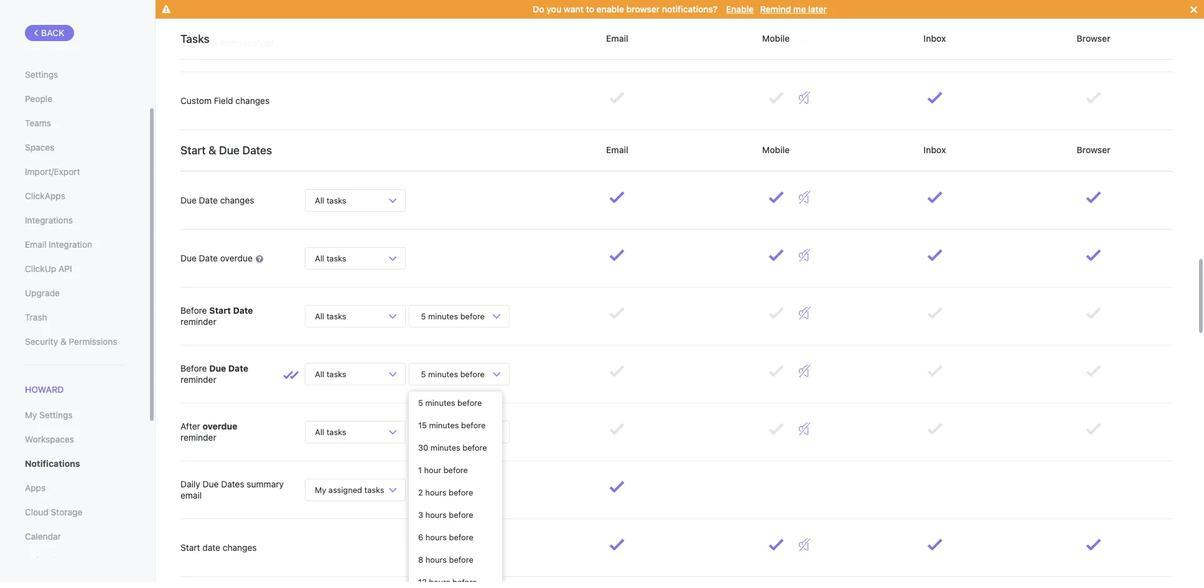 Task type: locate. For each thing, give the bounding box(es) containing it.
off image for start date changes
[[799, 539, 811, 551]]

reminder inside before start date reminder
[[181, 316, 216, 327]]

0 vertical spatial before
[[181, 305, 207, 316]]

30
[[418, 443, 428, 453]]

0 vertical spatial mobile
[[760, 33, 793, 43]]

hours right 2
[[425, 488, 447, 497]]

1 vertical spatial changes
[[220, 195, 254, 205]]

after overdue reminder
[[181, 421, 238, 443]]

email for tasks
[[604, 33, 631, 43]]

3 hours before
[[418, 510, 474, 520]]

changes down the start & due dates
[[220, 195, 254, 205]]

checklist
[[181, 37, 218, 48]]

integration
[[49, 239, 92, 250]]

3 all from the top
[[315, 311, 324, 321]]

am
[[466, 483, 483, 493]]

before inside before start date reminder
[[181, 305, 207, 316]]

reminder inside the "before due date reminder"
[[181, 374, 216, 385]]

1 vertical spatial &
[[60, 336, 66, 347]]

1 vertical spatial mobile
[[760, 144, 793, 155]]

1 vertical spatial reminder
[[181, 374, 216, 385]]

browser
[[627, 4, 660, 14]]

3 all tasks from the top
[[315, 311, 347, 321]]

2 vertical spatial off image
[[799, 539, 811, 551]]

dates
[[242, 144, 272, 157], [221, 479, 244, 489]]

start left date
[[181, 542, 200, 553]]

0 vertical spatial start
[[181, 144, 206, 157]]

0 vertical spatial changes
[[236, 95, 270, 106]]

changes
[[236, 95, 270, 106], [220, 195, 254, 205], [223, 542, 257, 553]]

trash link
[[25, 307, 124, 328]]

2 reminder from the top
[[181, 374, 216, 385]]

changes for custom field changes
[[236, 95, 270, 106]]

enable
[[727, 4, 754, 14]]

do
[[533, 4, 545, 14]]

4 hours from the top
[[426, 555, 447, 565]]

5
[[421, 311, 426, 321], [421, 369, 426, 379], [418, 398, 423, 408], [421, 427, 426, 437]]

1
[[418, 465, 422, 475]]

tasks
[[327, 195, 347, 205], [327, 253, 347, 263], [327, 311, 347, 321], [327, 369, 347, 379], [327, 427, 347, 437], [365, 485, 385, 495]]

email
[[181, 490, 202, 501]]

0 vertical spatial inbox
[[922, 33, 949, 43]]

5 off image from the top
[[799, 423, 811, 435]]

:
[[433, 482, 435, 492]]

all
[[315, 195, 324, 205], [315, 253, 324, 263], [315, 311, 324, 321], [315, 369, 324, 379], [315, 427, 324, 437]]

1 vertical spatial overdue
[[203, 421, 238, 431]]

0 vertical spatial reminder
[[181, 316, 216, 327]]

clickapps link
[[25, 186, 124, 207]]

due inside the "before due date reminder"
[[209, 363, 226, 373]]

5 all from the top
[[315, 427, 324, 437]]

1 all tasks from the top
[[315, 195, 347, 205]]

hours for 8
[[426, 555, 447, 565]]

date down before start date reminder
[[228, 363, 249, 373]]

& for security
[[60, 336, 66, 347]]

due date overdue
[[181, 253, 255, 263]]

hours right 6
[[426, 532, 447, 542]]

1 horizontal spatial &
[[209, 144, 216, 157]]

2 hours from the top
[[426, 510, 447, 520]]

workspaces
[[25, 434, 74, 445]]

referrals
[[25, 556, 61, 566]]

15 minutes before
[[418, 420, 486, 430]]

dates left summary
[[221, 479, 244, 489]]

2 vertical spatial 5 minutes before
[[418, 398, 482, 408]]

2 all from the top
[[315, 253, 324, 263]]

2 inbox from the top
[[922, 144, 949, 155]]

2 off image from the top
[[799, 191, 811, 204]]

0 horizontal spatial &
[[60, 336, 66, 347]]

1 reminder from the top
[[181, 316, 216, 327]]

before start date reminder
[[181, 305, 253, 327]]

dates down custom field changes
[[242, 144, 272, 157]]

spaces
[[25, 142, 54, 153]]

start down custom
[[181, 144, 206, 157]]

off image
[[799, 34, 811, 46], [799, 249, 811, 262], [799, 539, 811, 551]]

mobile for tasks
[[760, 33, 793, 43]]

apps
[[25, 483, 46, 493]]

3 off image from the top
[[799, 539, 811, 551]]

1 inbox from the top
[[922, 33, 949, 43]]

15
[[418, 420, 427, 430]]

my left assigned
[[315, 485, 326, 495]]

before down before start date reminder
[[181, 363, 207, 373]]

inbox
[[922, 33, 949, 43], [922, 144, 949, 155]]

5 minutes before
[[419, 311, 487, 321], [419, 369, 487, 379], [418, 398, 482, 408]]

3
[[418, 510, 423, 520]]

0 horizontal spatial my
[[25, 410, 37, 420]]

0 vertical spatial 5 minutes before
[[419, 311, 487, 321]]

overdue inside after overdue reminder
[[203, 421, 238, 431]]

my settings
[[25, 410, 73, 420]]

reminder for start date
[[181, 316, 216, 327]]

1 vertical spatial inbox
[[922, 144, 949, 155]]

custom
[[181, 95, 212, 106]]

me
[[794, 4, 806, 14]]

all for before's off image
[[315, 311, 324, 321]]

hours right 8
[[426, 555, 447, 565]]

0 vertical spatial browser
[[1075, 33, 1113, 43]]

before inside the "before due date reminder"
[[181, 363, 207, 373]]

reminder down after
[[181, 432, 216, 443]]

integrations link
[[25, 210, 124, 231]]

start
[[181, 144, 206, 157], [209, 305, 231, 316], [181, 542, 200, 553]]

1 browser from the top
[[1075, 33, 1113, 43]]

my assigned tasks
[[315, 485, 385, 495]]

2 mobile from the top
[[760, 144, 793, 155]]

1 vertical spatial dates
[[221, 479, 244, 489]]

hours
[[425, 488, 447, 497], [426, 510, 447, 520], [426, 532, 447, 542], [426, 555, 447, 565]]

mobile
[[760, 33, 793, 43], [760, 144, 793, 155]]

8
[[418, 555, 424, 565]]

before down the due date overdue
[[181, 305, 207, 316]]

1 vertical spatial email
[[604, 144, 631, 155]]

browser
[[1075, 33, 1113, 43], [1075, 144, 1113, 155]]

1 off image from the top
[[799, 92, 811, 104]]

hours right 3
[[426, 510, 447, 520]]

0 vertical spatial overdue
[[220, 253, 253, 263]]

None text field
[[409, 479, 433, 497], [435, 479, 459, 497], [409, 479, 433, 497], [435, 479, 459, 497]]

back
[[41, 27, 65, 38]]

1 horizontal spatial my
[[315, 485, 326, 495]]

overdue
[[220, 253, 253, 263], [203, 421, 238, 431]]

email integration link
[[25, 234, 124, 255]]

& up due date changes
[[209, 144, 216, 157]]

off image for checklist item resolved
[[799, 34, 811, 46]]

1 vertical spatial my
[[315, 485, 326, 495]]

start down the due date overdue
[[209, 305, 231, 316]]

1 vertical spatial 5 minutes before
[[419, 369, 487, 379]]

5 all tasks from the top
[[315, 427, 347, 437]]

1 off image from the top
[[799, 34, 811, 46]]

0 vertical spatial my
[[25, 410, 37, 420]]

before
[[461, 311, 485, 321], [461, 369, 485, 379], [458, 398, 482, 408], [461, 420, 486, 430], [463, 443, 487, 453], [444, 465, 468, 475], [449, 488, 473, 497], [449, 510, 474, 520], [449, 532, 474, 542], [449, 555, 474, 565]]

1 hours from the top
[[425, 488, 447, 497]]

date down the start & due dates
[[199, 195, 218, 205]]

my
[[25, 410, 37, 420], [315, 485, 326, 495]]

storage
[[51, 507, 82, 518]]

date up before start date reminder
[[199, 253, 218, 263]]

& right security at the bottom left of page
[[60, 336, 66, 347]]

due
[[219, 144, 240, 157], [181, 195, 197, 205], [181, 253, 197, 263], [209, 363, 226, 373], [203, 479, 219, 489]]

1 before from the top
[[181, 305, 207, 316]]

off image for before
[[799, 307, 811, 319]]

apps link
[[25, 478, 124, 499]]

my down howard
[[25, 410, 37, 420]]

reminder up after
[[181, 374, 216, 385]]

changes right field
[[236, 95, 270, 106]]

settings
[[25, 69, 58, 80], [39, 410, 73, 420]]

0 vertical spatial email
[[604, 33, 631, 43]]

enable
[[597, 4, 624, 14]]

overdue down due date changes
[[220, 253, 253, 263]]

overdue right after
[[203, 421, 238, 431]]

mobile for start & due dates
[[760, 144, 793, 155]]

1 vertical spatial browser
[[1075, 144, 1113, 155]]

1 vertical spatial settings
[[39, 410, 73, 420]]

want
[[564, 4, 584, 14]]

2 before from the top
[[181, 363, 207, 373]]

changes for start date changes
[[223, 542, 257, 553]]

changes right date
[[223, 542, 257, 553]]

off image
[[799, 92, 811, 104], [799, 191, 811, 204], [799, 307, 811, 319], [799, 365, 811, 377], [799, 423, 811, 435]]

summary
[[247, 479, 284, 489]]

integrations
[[25, 215, 73, 225]]

0 vertical spatial off image
[[799, 34, 811, 46]]

1 vertical spatial off image
[[799, 249, 811, 262]]

tasks
[[181, 32, 210, 45]]

spaces link
[[25, 137, 124, 158]]

2 vertical spatial changes
[[223, 542, 257, 553]]

date down the due date overdue
[[233, 305, 253, 316]]

do you want to enable browser notifications? enable remind me later
[[533, 4, 827, 14]]

reminder up the "before due date reminder"
[[181, 316, 216, 327]]

date inside before start date reminder
[[233, 305, 253, 316]]

1 vertical spatial start
[[209, 305, 231, 316]]

settings up people
[[25, 69, 58, 80]]

settings up workspaces
[[39, 410, 73, 420]]

minutes
[[428, 311, 458, 321], [428, 369, 458, 379], [426, 398, 455, 408], [429, 420, 459, 430], [428, 427, 458, 437], [431, 443, 461, 453]]

upgrade
[[25, 288, 60, 298]]

3 off image from the top
[[799, 307, 811, 319]]

&
[[209, 144, 216, 157], [60, 336, 66, 347]]

1 mobile from the top
[[760, 33, 793, 43]]

2 vertical spatial reminder
[[181, 432, 216, 443]]

clickup api
[[25, 263, 72, 274]]

4 all from the top
[[315, 369, 324, 379]]

before
[[181, 305, 207, 316], [181, 363, 207, 373]]

3 hours from the top
[[426, 532, 447, 542]]

2 vertical spatial start
[[181, 542, 200, 553]]

1 vertical spatial before
[[181, 363, 207, 373]]

hours for 3
[[426, 510, 447, 520]]

clickup
[[25, 263, 56, 274]]

remind
[[761, 4, 791, 14]]

2 browser from the top
[[1075, 144, 1113, 155]]

5 minutes after
[[419, 427, 481, 437]]

settings link
[[25, 64, 124, 85]]

0 vertical spatial settings
[[25, 69, 58, 80]]

0 vertical spatial &
[[209, 144, 216, 157]]

3 reminder from the top
[[181, 432, 216, 443]]



Task type: vqa. For each thing, say whether or not it's contained in the screenshot.
the an to the left
no



Task type: describe. For each thing, give the bounding box(es) containing it.
clickup api link
[[25, 258, 124, 280]]

1 all from the top
[[315, 195, 324, 205]]

back link
[[25, 25, 74, 41]]

hour
[[424, 465, 442, 475]]

5 minutes before for tasks
[[419, 311, 487, 321]]

daily due dates summary email
[[181, 479, 284, 501]]

2 vertical spatial email
[[25, 239, 46, 250]]

reminder inside after overdue reminder
[[181, 432, 216, 443]]

my for my assigned tasks
[[315, 485, 326, 495]]

my settings link
[[25, 405, 124, 426]]

browser for start & due dates
[[1075, 144, 1113, 155]]

hours for 2
[[425, 488, 447, 497]]

trash
[[25, 312, 47, 323]]

item
[[220, 37, 238, 48]]

2
[[418, 488, 423, 497]]

notifications link
[[25, 453, 124, 475]]

referrals link
[[25, 551, 124, 572]]

howard
[[25, 384, 64, 395]]

email for start & due dates
[[604, 144, 631, 155]]

custom field changes
[[181, 95, 270, 106]]

start for &
[[181, 144, 206, 157]]

cloud storage link
[[25, 502, 124, 523]]

resolved
[[240, 37, 274, 48]]

due date changes
[[181, 195, 254, 205]]

notifications
[[25, 458, 80, 469]]

after
[[461, 427, 478, 437]]

due inside daily due dates summary email
[[203, 479, 219, 489]]

permissions
[[69, 336, 117, 347]]

notifications?
[[662, 4, 718, 14]]

reminder for due date
[[181, 374, 216, 385]]

field
[[214, 95, 233, 106]]

start & due dates
[[181, 144, 272, 157]]

to
[[586, 4, 595, 14]]

cloud storage
[[25, 507, 82, 518]]

security & permissions
[[25, 336, 117, 347]]

api
[[59, 263, 72, 274]]

checklist item resolved
[[181, 37, 274, 48]]

before due date reminder
[[181, 363, 249, 385]]

browser for tasks
[[1075, 33, 1113, 43]]

all for off image corresponding to after
[[315, 427, 324, 437]]

import/export
[[25, 166, 80, 177]]

inbox for tasks
[[922, 33, 949, 43]]

2 hours before
[[418, 488, 473, 497]]

1 hour before
[[418, 465, 468, 475]]

off image for due date changes
[[799, 191, 811, 204]]

inbox for start & due dates
[[922, 144, 949, 155]]

people link
[[25, 88, 124, 110]]

calendar
[[25, 531, 61, 542]]

date inside the "before due date reminder"
[[228, 363, 249, 373]]

import/export link
[[25, 161, 124, 182]]

2 off image from the top
[[799, 249, 811, 262]]

start date changes
[[181, 542, 257, 553]]

changes for due date changes
[[220, 195, 254, 205]]

security
[[25, 336, 58, 347]]

people
[[25, 93, 52, 104]]

clickapps
[[25, 191, 65, 201]]

0 vertical spatial dates
[[242, 144, 272, 157]]

30 minutes before
[[418, 443, 487, 453]]

you
[[547, 4, 562, 14]]

8 hours before
[[418, 555, 474, 565]]

start inside before start date reminder
[[209, 305, 231, 316]]

6
[[418, 532, 424, 542]]

daily
[[181, 479, 200, 489]]

6 hours before
[[418, 532, 474, 542]]

my for my settings
[[25, 410, 37, 420]]

upgrade link
[[25, 283, 124, 304]]

calendar link
[[25, 526, 124, 547]]

assigned
[[329, 485, 362, 495]]

dates inside daily due dates summary email
[[221, 479, 244, 489]]

before for before start date reminder
[[181, 305, 207, 316]]

all for 2nd off image from the bottom
[[315, 369, 324, 379]]

after
[[181, 421, 200, 431]]

workspaces link
[[25, 429, 124, 450]]

date
[[203, 542, 220, 553]]

4 all tasks from the top
[[315, 369, 347, 379]]

before for before due date reminder
[[181, 363, 207, 373]]

2 all tasks from the top
[[315, 253, 347, 263]]

cloud
[[25, 507, 48, 518]]

later
[[809, 4, 827, 14]]

start for date
[[181, 542, 200, 553]]

email integration
[[25, 239, 92, 250]]

security & permissions link
[[25, 331, 124, 352]]

hours for 6
[[426, 532, 447, 542]]

off image for after
[[799, 423, 811, 435]]

teams
[[25, 118, 51, 128]]

4 off image from the top
[[799, 365, 811, 377]]

teams link
[[25, 113, 124, 134]]

& for start
[[209, 144, 216, 157]]

5 minutes before for minutes
[[418, 398, 482, 408]]



